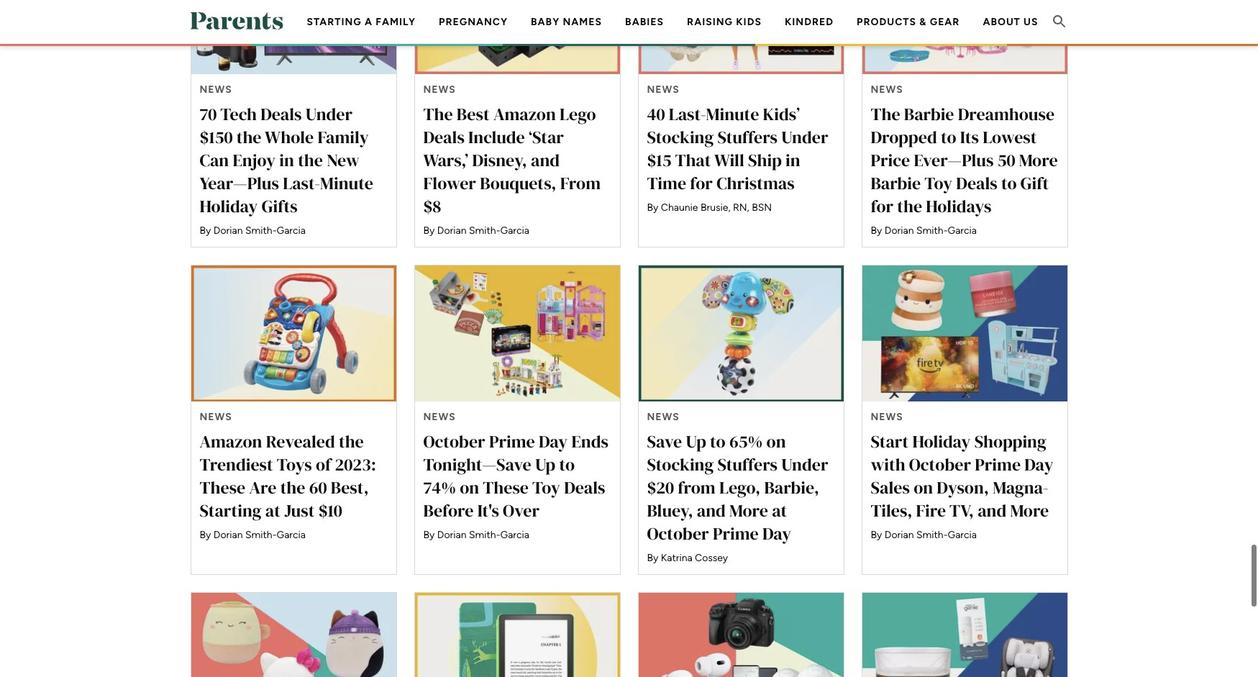 Task type: describe. For each thing, give the bounding box(es) containing it.
kindred
[[785, 16, 834, 28]]

babies
[[625, 16, 664, 28]]

the best amazon lego deals include 'star wars,' disney, and flower bouquets, from $8 link
[[414, 0, 621, 247]]

amazon prime day squishmallows image
[[191, 593, 396, 677]]

kids'
[[763, 102, 800, 126]]

to inside october prime day ends tonight—save up to 74% on these toy deals before it's over
[[559, 453, 575, 477]]

$20
[[647, 476, 674, 500]]

price
[[871, 148, 910, 172]]

vtech baby rattle and sing puppy image
[[639, 265, 844, 402]]

in inside 40 last-minute kids' stocking stuffers under $15 that will ship in time for christmas
[[786, 148, 801, 172]]

christmas
[[717, 171, 795, 195]]

include
[[468, 125, 525, 149]]

70 tech deals under $150 the whole family can enjoy in the new year—plus last-minute holiday gifts
[[200, 102, 373, 218]]

the best amazon lego deals include 'star wars,' disney, and flower bouquets, from $8
[[423, 102, 601, 218]]

before
[[423, 499, 474, 523]]

tiles,
[[871, 499, 913, 523]]

barbie,
[[764, 476, 820, 500]]

will
[[714, 148, 745, 172]]

amazon inside the best amazon lego deals include 'star wars,' disney, and flower bouquets, from $8
[[493, 102, 556, 126]]

revealed
[[266, 430, 335, 454]]

baby names link
[[531, 16, 602, 28]]

&
[[920, 16, 927, 28]]

family inside 70 tech deals under $150 the whole family can enjoy in the new year—plus last-minute holiday gifts
[[318, 125, 369, 149]]

$10
[[318, 499, 342, 523]]

bouquets,
[[480, 171, 557, 195]]

deals inside 70 tech deals under $150 the whole family can enjoy in the new year—plus last-minute holiday gifts
[[261, 102, 302, 126]]

stocking inside 40 last-minute kids' stocking stuffers under $15 that will ship in time for christmas
[[647, 125, 714, 149]]

toys
[[277, 453, 312, 477]]

october prime day ends tonight—save up to 74% on these toy deals before it's over link
[[414, 264, 621, 575]]

more inside save up to 65% on stocking stuffers under $20 from lego, barbie, bluey, and more at october prime day
[[730, 499, 768, 523]]

save up to 65% on stocking stuffers under $20 from lego, barbie, bluey, and more at october prime day
[[647, 430, 828, 546]]

'star
[[529, 125, 564, 149]]

fire
[[916, 499, 946, 523]]

at inside amazon revealed the trendiest toys of 2023: these are the 60 best, starting at just $10
[[265, 499, 281, 523]]

whole
[[265, 125, 314, 149]]

new
[[327, 148, 360, 172]]

are
[[249, 476, 277, 500]]

products & gear link
[[857, 16, 960, 28]]

$8
[[423, 194, 441, 218]]

the for the barbie dreamhouse dropped to its lowest price ever—plus 50 more barbie toy deals to gift for the holidays
[[871, 102, 901, 126]]

lego
[[560, 102, 596, 126]]

these inside amazon revealed the trendiest toys of 2023: these are the 60 best, starting at just $10
[[200, 476, 246, 500]]

babies link
[[625, 16, 664, 28]]

amazon revealed the trendiest toys of 2023: these are the 60 best, starting at just $10 link
[[190, 264, 397, 575]]

starting a family
[[307, 16, 416, 28]]

shopping
[[975, 430, 1047, 454]]

day inside october prime day ends tonight—save up to 74% on these toy deals before it's over
[[539, 430, 568, 454]]

pd2 roundup: holiday gifts to buy now tout image
[[862, 265, 1067, 402]]

the for the best amazon lego deals include 'star wars,' disney, and flower bouquets, from $8
[[423, 102, 453, 126]]

74%
[[423, 476, 456, 500]]

products
[[857, 16, 917, 28]]

the right the of
[[339, 430, 364, 454]]

gear
[[930, 16, 960, 28]]

the left the new
[[298, 148, 323, 172]]

under inside 70 tech deals under $150 the whole family can enjoy in the new year—plus last-minute holiday gifts
[[306, 102, 353, 126]]

last- inside 40 last-minute kids' stocking stuffers under $15 that will ship in time for christmas
[[669, 102, 706, 126]]

raising
[[687, 16, 733, 28]]

40 last-minute kids' stocking stuffers under $15 that will ship in time for christmas link
[[638, 0, 844, 247]]

prime inside october prime day ends tonight—save up to 74% on these toy deals before it's over
[[489, 430, 535, 454]]

over
[[503, 499, 540, 523]]

more inside start holiday shopping with october prime day sales on dyson, magna- tiles, fire tv, and more
[[1010, 499, 1049, 523]]

70
[[200, 102, 217, 126]]

it's
[[478, 499, 499, 523]]

up inside october prime day ends tonight—save up to 74% on these toy deals before it's over
[[535, 453, 556, 477]]

family inside the header navigation
[[376, 16, 416, 28]]

year—plus
[[200, 171, 279, 195]]

tech
[[220, 102, 257, 126]]

start
[[871, 430, 909, 454]]

best,
[[331, 476, 369, 500]]

bluey,
[[647, 499, 693, 523]]

minute inside 70 tech deals under $150 the whole family can enjoy in the new year—plus last-minute holiday gifts
[[320, 171, 373, 195]]

in inside 70 tech deals under $150 the whole family can enjoy in the new year—plus last-minute holiday gifts
[[279, 148, 294, 172]]

start holiday shopping with october prime day sales on dyson, magna- tiles, fire tv, and more link
[[862, 264, 1068, 575]]

just
[[284, 499, 315, 523]]

the inside the barbie dreamhouse dropped to its lowest price ever—plus 50 more barbie toy deals to gift for the holidays
[[897, 194, 922, 218]]

holidays
[[926, 194, 992, 218]]

65%
[[730, 430, 763, 454]]

starting inside the header navigation
[[307, 16, 362, 28]]

deals inside the barbie dreamhouse dropped to its lowest price ever—plus 50 more barbie toy deals to gift for the holidays
[[956, 171, 998, 195]]

dreamhouse
[[958, 102, 1055, 126]]

from
[[678, 476, 716, 500]]

raising kids link
[[687, 16, 762, 28]]

ever—plus
[[914, 148, 994, 172]]

october inside start holiday shopping with october prime day sales on dyson, magna- tiles, fire tv, and more
[[909, 453, 971, 477]]

start holiday shopping with october prime day sales on dyson, magna- tiles, fire tv, and more
[[871, 430, 1054, 523]]

lowest
[[983, 125, 1037, 149]]

visit parents' homepage image
[[190, 12, 283, 29]]

ends
[[572, 430, 609, 454]]

baby names
[[531, 16, 602, 28]]

gifts
[[262, 194, 298, 218]]

holiday inside 70 tech deals under $150 the whole family can enjoy in the new year—plus last-minute holiday gifts
[[200, 194, 258, 218]]

us
[[1024, 16, 1039, 28]]

of
[[316, 453, 331, 477]]

header navigation
[[295, 0, 1050, 90]]

under inside save up to 65% on stocking stuffers under $20 from lego, barbie, bluey, and more at october prime day
[[782, 453, 828, 477]]

trendiest
[[200, 453, 273, 477]]

enjoy
[[233, 148, 276, 172]]

and inside the best amazon lego deals include 'star wars,' disney, and flower bouquets, from $8
[[531, 148, 560, 172]]

amazon revealed the trendiest toys of 2023: these are the 60 best, starting at just $10
[[200, 430, 376, 523]]

best
[[457, 102, 490, 126]]

sales
[[871, 476, 910, 500]]

under inside 40 last-minute kids' stocking stuffers under $15 that will ship in time for christmas
[[782, 125, 828, 149]]

wars,'
[[423, 148, 469, 172]]

stuffers inside save up to 65% on stocking stuffers under $20 from lego, barbie, bluey, and more at october prime day
[[718, 453, 778, 477]]



Task type: locate. For each thing, give the bounding box(es) containing it.
2 these from the left
[[483, 476, 529, 500]]

1 vertical spatial family
[[318, 125, 369, 149]]

starting left a
[[307, 16, 362, 28]]

these inside october prime day ends tonight—save up to 74% on these toy deals before it's over
[[483, 476, 529, 500]]

more right from
[[730, 499, 768, 523]]

on right sales
[[914, 476, 933, 500]]

on inside october prime day ends tonight—save up to 74% on these toy deals before it's over
[[460, 476, 479, 500]]

deals up flower
[[423, 125, 465, 149]]

for inside 40 last-minute kids' stocking stuffers under $15 that will ship in time for christmas
[[690, 171, 713, 195]]

1 horizontal spatial up
[[686, 430, 706, 454]]

1 horizontal spatial at
[[772, 499, 787, 523]]

october up fire
[[909, 453, 971, 477]]

2 at from the left
[[772, 499, 787, 523]]

best pd deals you can still shop today tout image
[[639, 593, 844, 677]]

minute up the will
[[706, 102, 759, 126]]

about us
[[983, 16, 1039, 28]]

baby
[[531, 16, 560, 28]]

at inside save up to 65% on stocking stuffers under $20 from lego, barbie, bluey, and more at october prime day
[[772, 499, 787, 523]]

0 horizontal spatial up
[[535, 453, 556, 477]]

these right before
[[483, 476, 529, 500]]

to inside save up to 65% on stocking stuffers under $20 from lego, barbie, bluey, and more at october prime day
[[710, 430, 726, 454]]

0 horizontal spatial the
[[423, 102, 453, 126]]

1 horizontal spatial family
[[376, 16, 416, 28]]

1 vertical spatial stocking
[[647, 453, 714, 477]]

1 the from the left
[[423, 102, 453, 126]]

kids' stocking stuffers image
[[639, 0, 844, 74]]

on for ends
[[460, 476, 479, 500]]

1 vertical spatial toy
[[532, 476, 560, 500]]

stocking up time
[[647, 125, 714, 149]]

1 horizontal spatial on
[[767, 430, 786, 454]]

1 horizontal spatial for
[[871, 194, 894, 218]]

pregnancy
[[439, 16, 508, 28]]

prime
[[489, 430, 535, 454], [975, 453, 1021, 477], [713, 522, 759, 546]]

on inside save up to 65% on stocking stuffers under $20 from lego, barbie, bluey, and more at october prime day
[[767, 430, 786, 454]]

0 horizontal spatial starting
[[200, 499, 262, 523]]

flower
[[423, 171, 476, 195]]

amazon up are
[[200, 430, 262, 454]]

1 horizontal spatial prime
[[713, 522, 759, 546]]

a
[[365, 16, 373, 28]]

kindle paperwhite kids – kids read image
[[415, 593, 620, 677]]

on for with
[[914, 476, 933, 500]]

last-
[[669, 102, 706, 126], [283, 171, 320, 195]]

ship
[[748, 148, 782, 172]]

0 vertical spatial toy
[[925, 171, 953, 195]]

october down '$20'
[[647, 522, 709, 546]]

stuffers inside 40 last-minute kids' stocking stuffers under $15 that will ship in time for christmas
[[718, 125, 778, 149]]

1 vertical spatial last-
[[283, 171, 320, 195]]

40
[[647, 102, 665, 126]]

1 horizontal spatial amazon
[[493, 102, 556, 126]]

tech gifts under $150 tout image
[[191, 0, 396, 74]]

50
[[998, 148, 1016, 172]]

1 vertical spatial barbie
[[871, 171, 921, 195]]

its
[[960, 125, 979, 149]]

1 stuffers from the top
[[718, 125, 778, 149]]

kids
[[736, 16, 762, 28]]

pregnancy link
[[439, 16, 508, 28]]

for inside the barbie dreamhouse dropped to its lowest price ever—plus 50 more barbie toy deals to gift for the holidays
[[871, 194, 894, 218]]

0 horizontal spatial holiday
[[200, 194, 258, 218]]

with
[[871, 453, 906, 477]]

holiday up dyson,
[[913, 430, 971, 454]]

0 horizontal spatial for
[[690, 171, 713, 195]]

deals inside the best amazon lego deals include 'star wars,' disney, and flower bouquets, from $8
[[423, 125, 465, 149]]

on right 65%
[[767, 430, 786, 454]]

under up 'christmas'
[[782, 125, 828, 149]]

prime inside save up to 65% on stocking stuffers under $20 from lego, barbie, bluey, and more at october prime day
[[713, 522, 759, 546]]

0 horizontal spatial last-
[[283, 171, 320, 195]]

products & gear
[[857, 16, 960, 28]]

the right $150
[[236, 125, 262, 149]]

toy right it's
[[532, 476, 560, 500]]

0 vertical spatial stuffers
[[718, 125, 778, 149]]

0 vertical spatial last-
[[669, 102, 706, 126]]

starting a family link
[[307, 16, 416, 28]]

october
[[423, 430, 485, 454], [909, 453, 971, 477], [647, 522, 709, 546]]

day inside start holiday shopping with october prime day sales on dyson, magna- tiles, fire tv, and more
[[1025, 453, 1054, 477]]

lego icons succulents 10309 artificial plants set for adults image
[[415, 0, 620, 74]]

kindred link
[[785, 16, 834, 28]]

the
[[423, 102, 453, 126], [871, 102, 901, 126]]

these
[[200, 476, 246, 500], [483, 476, 529, 500]]

2 stocking from the top
[[647, 453, 714, 477]]

0 horizontal spatial on
[[460, 476, 479, 500]]

amazon right the best
[[493, 102, 556, 126]]

$15
[[647, 148, 672, 172]]

magna-
[[993, 476, 1049, 500]]

2 horizontal spatial and
[[978, 499, 1007, 523]]

$150
[[200, 125, 233, 149]]

1 vertical spatial amazon
[[200, 430, 262, 454]]

stocking inside save up to 65% on stocking stuffers under $20 from lego, barbie, bluey, and more at october prime day
[[647, 453, 714, 477]]

that
[[675, 148, 711, 172]]

2 stuffers from the top
[[718, 453, 778, 477]]

last- right "40"
[[669, 102, 706, 126]]

under right 65%
[[782, 453, 828, 477]]

the inside the barbie dreamhouse dropped to its lowest price ever—plus 50 more barbie toy deals to gift for the holidays
[[871, 102, 901, 126]]

toy inside october prime day ends tonight—save up to 74% on these toy deals before it's over
[[532, 476, 560, 500]]

raising kids
[[687, 16, 762, 28]]

more right tv,
[[1010, 499, 1049, 523]]

the
[[236, 125, 262, 149], [298, 148, 323, 172], [897, 194, 922, 218], [339, 430, 364, 454], [280, 476, 305, 500]]

2 in from the left
[[786, 148, 801, 172]]

last- inside 70 tech deals under $150 the whole family can enjoy in the new year—plus last-minute holiday gifts
[[283, 171, 320, 195]]

deals down its
[[956, 171, 998, 195]]

barbie left its
[[904, 102, 954, 126]]

holiday down can
[[200, 194, 258, 218]]

minute right gifts at the left top of page
[[320, 171, 373, 195]]

starting
[[307, 16, 362, 28], [200, 499, 262, 523]]

the left holidays
[[897, 194, 922, 218]]

amazon inside amazon revealed the trendiest toys of 2023: these are the 60 best, starting at just $10
[[200, 430, 262, 454]]

family
[[376, 16, 416, 28], [318, 125, 369, 149]]

minute
[[706, 102, 759, 126], [320, 171, 373, 195]]

1 horizontal spatial in
[[786, 148, 801, 172]]

search image
[[1051, 13, 1068, 30]]

and left the from
[[531, 148, 560, 172]]

the barbie dreamhouse dropped to its lowest price ever—plus 50 more barbie toy deals to gift for the holidays link
[[862, 0, 1068, 247]]

disney,
[[472, 148, 527, 172]]

2 horizontal spatial october
[[909, 453, 971, 477]]

starting down trendiest at the bottom left of the page
[[200, 499, 262, 523]]

1 horizontal spatial these
[[483, 476, 529, 500]]

on inside start holiday shopping with october prime day sales on dyson, magna- tiles, fire tv, and more
[[914, 476, 933, 500]]

1 at from the left
[[265, 499, 281, 523]]

at right lego,
[[772, 499, 787, 523]]

1 horizontal spatial starting
[[307, 16, 362, 28]]

0 horizontal spatial day
[[539, 430, 568, 454]]

0 horizontal spatial amazon
[[200, 430, 262, 454]]

0 vertical spatial holiday
[[200, 194, 258, 218]]

prime inside start holiday shopping with october prime day sales on dyson, magna- tiles, fire tv, and more
[[975, 453, 1021, 477]]

up left ends
[[535, 453, 556, 477]]

0 horizontal spatial and
[[531, 148, 560, 172]]

the left the best
[[423, 102, 453, 126]]

40 last-minute kids' stocking stuffers under $15 that will ship in time for christmas
[[647, 102, 828, 195]]

deals inside october prime day ends tonight—save up to 74% on these toy deals before it's over
[[564, 476, 606, 500]]

up right the save
[[686, 430, 706, 454]]

amazon
[[493, 102, 556, 126], [200, 430, 262, 454]]

2 horizontal spatial prime
[[975, 453, 1021, 477]]

1 stocking from the top
[[647, 125, 714, 149]]

stuffers
[[718, 125, 778, 149], [718, 453, 778, 477]]

0 horizontal spatial toy
[[532, 476, 560, 500]]

1 vertical spatial stuffers
[[718, 453, 778, 477]]

stocking up bluey,
[[647, 453, 714, 477]]

0 horizontal spatial october
[[423, 430, 485, 454]]

60
[[309, 476, 327, 500]]

in right ship
[[786, 148, 801, 172]]

october up 74%
[[423, 430, 485, 454]]

toy right price
[[925, 171, 953, 195]]

up inside save up to 65% on stocking stuffers under $20 from lego, barbie, bluey, and more at october prime day
[[686, 430, 706, 454]]

for down price
[[871, 194, 894, 218]]

deals right tech
[[261, 102, 302, 126]]

amazon october prime day deals on toys up to 74% off image
[[415, 265, 620, 402]]

1 vertical spatial starting
[[200, 499, 262, 523]]

on right 74%
[[460, 476, 479, 500]]

1 horizontal spatial the
[[871, 102, 901, 126]]

for right time
[[690, 171, 713, 195]]

at left just
[[265, 499, 281, 523]]

1 vertical spatial minute
[[320, 171, 373, 195]]

2 horizontal spatial on
[[914, 476, 933, 500]]

more
[[1019, 148, 1058, 172], [730, 499, 768, 523], [1010, 499, 1049, 523]]

0 horizontal spatial in
[[279, 148, 294, 172]]

2 the from the left
[[871, 102, 901, 126]]

0 vertical spatial amazon
[[493, 102, 556, 126]]

minute inside 40 last-minute kids' stocking stuffers under $15 that will ship in time for christmas
[[706, 102, 759, 126]]

0 vertical spatial stocking
[[647, 125, 714, 149]]

vtech sit-to-stand learning walker image
[[191, 265, 396, 402]]

time
[[647, 171, 686, 195]]

1 these from the left
[[200, 476, 246, 500]]

2023:
[[335, 453, 376, 477]]

0 horizontal spatial minute
[[320, 171, 373, 195]]

lego,
[[719, 476, 761, 500]]

about
[[983, 16, 1021, 28]]

in right enjoy
[[279, 148, 294, 172]]

0 horizontal spatial at
[[265, 499, 281, 523]]

day inside save up to 65% on stocking stuffers under $20 from lego, barbie, bluey, and more at october prime day
[[763, 522, 792, 546]]

0 horizontal spatial prime
[[489, 430, 535, 454]]

dyson,
[[937, 476, 989, 500]]

1 horizontal spatial day
[[763, 522, 792, 546]]

names
[[563, 16, 602, 28]]

save up to 65% on stocking stuffers under $20 from lego, barbie, bluey, and more at october prime day link
[[638, 264, 844, 575]]

october prime day ends tonight—save up to 74% on these toy deals before it's over
[[423, 430, 609, 523]]

0 vertical spatial starting
[[307, 16, 362, 28]]

1 horizontal spatial toy
[[925, 171, 953, 195]]

family right a
[[376, 16, 416, 28]]

more right 50
[[1019, 148, 1058, 172]]

1 horizontal spatial last-
[[669, 102, 706, 126]]

and right tv,
[[978, 499, 1007, 523]]

tonight—save
[[423, 453, 531, 477]]

october inside save up to 65% on stocking stuffers under $20 from lego, barbie, bluey, and more at october prime day
[[647, 522, 709, 546]]

for
[[690, 171, 713, 195], [871, 194, 894, 218]]

0 vertical spatial barbie
[[904, 102, 954, 126]]

in
[[279, 148, 294, 172], [786, 148, 801, 172]]

and inside start holiday shopping with october prime day sales on dyson, magna- tiles, fire tv, and more
[[978, 499, 1007, 523]]

and inside save up to 65% on stocking stuffers under $20 from lego, barbie, bluey, and more at october prime day
[[697, 499, 726, 523]]

under up the new
[[306, 102, 353, 126]]

1 horizontal spatial minute
[[706, 102, 759, 126]]

october inside october prime day ends tonight—save up to 74% on these toy deals before it's over
[[423, 430, 485, 454]]

0 vertical spatial minute
[[706, 102, 759, 126]]

the barbie dreamhouse dropped to its lowest price ever—plus 50 more barbie toy deals to gift for the holidays
[[871, 102, 1058, 218]]

to
[[941, 125, 957, 149], [1001, 171, 1017, 195], [710, 430, 726, 454], [559, 453, 575, 477]]

family right whole
[[318, 125, 369, 149]]

save
[[647, 430, 682, 454]]

0 horizontal spatial family
[[318, 125, 369, 149]]

the up price
[[871, 102, 901, 126]]

dropped
[[871, 125, 937, 149]]

1 horizontal spatial and
[[697, 499, 726, 523]]

barbie dreamhouse 2023 image
[[862, 0, 1067, 74]]

starting inside amazon revealed the trendiest toys of 2023: these are the 60 best, starting at just $10
[[200, 499, 262, 523]]

the left 60 on the left of the page
[[280, 476, 305, 500]]

deals down ends
[[564, 476, 606, 500]]

holiday inside start holiday shopping with october prime day sales on dyson, magna- tiles, fire tv, and more
[[913, 430, 971, 454]]

gift
[[1021, 171, 1049, 195]]

from
[[560, 171, 601, 195]]

holiday
[[200, 194, 258, 218], [913, 430, 971, 454]]

1 vertical spatial holiday
[[913, 430, 971, 454]]

and right bluey,
[[697, 499, 726, 523]]

0 vertical spatial family
[[376, 16, 416, 28]]

stocking
[[647, 125, 714, 149], [647, 453, 714, 477]]

barbie down dropped
[[871, 171, 921, 195]]

2 horizontal spatial day
[[1025, 453, 1054, 477]]

these left are
[[200, 476, 246, 500]]

more inside the barbie dreamhouse dropped to its lowest price ever—plus 50 more barbie toy deals to gift for the holidays
[[1019, 148, 1058, 172]]

1 in from the left
[[279, 148, 294, 172]]

can
[[200, 148, 229, 172]]

1 horizontal spatial holiday
[[913, 430, 971, 454]]

pd2 roundup: baby deals tout image
[[862, 593, 1067, 677]]

toy inside the barbie dreamhouse dropped to its lowest price ever—plus 50 more barbie toy deals to gift for the holidays
[[925, 171, 953, 195]]

last- left the new
[[283, 171, 320, 195]]

the inside the best amazon lego deals include 'star wars,' disney, and flower bouquets, from $8
[[423, 102, 453, 126]]

tv,
[[950, 499, 974, 523]]

about us link
[[983, 16, 1039, 28]]

0 horizontal spatial these
[[200, 476, 246, 500]]

1 horizontal spatial october
[[647, 522, 709, 546]]

70 tech deals under $150 the whole family can enjoy in the new year—plus last-minute holiday gifts link
[[190, 0, 397, 247]]

up
[[686, 430, 706, 454], [535, 453, 556, 477]]



Task type: vqa. For each thing, say whether or not it's contained in the screenshot.
'Cyber Monday Toy Deals tout' image
no



